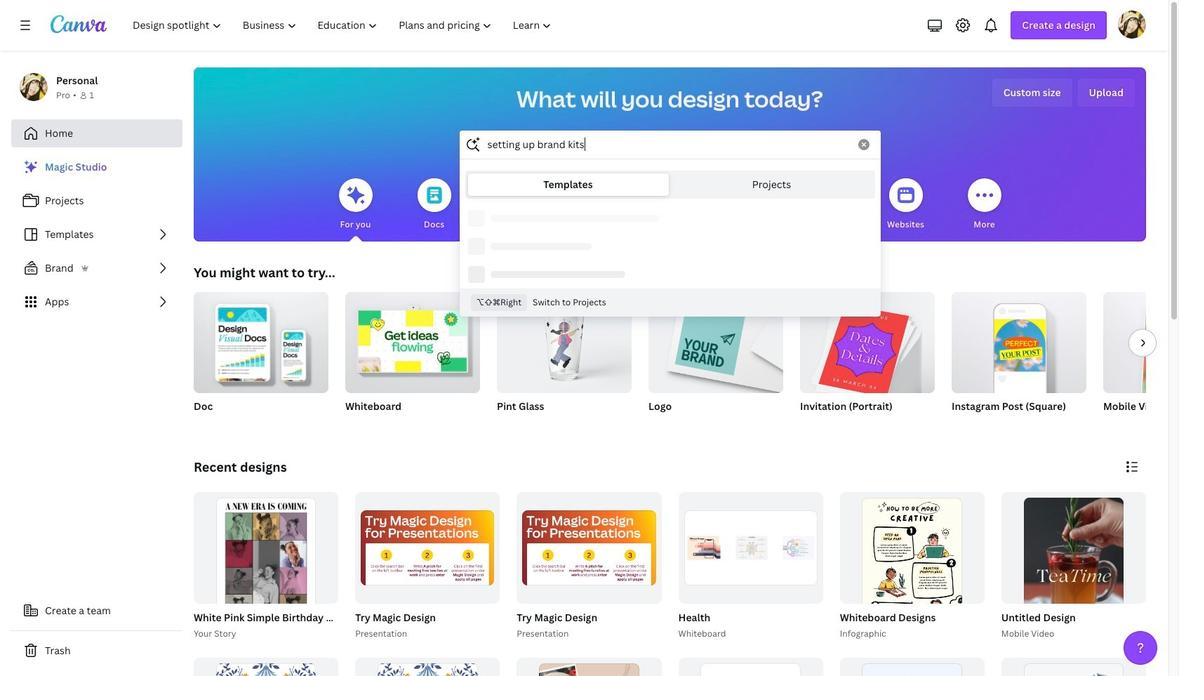 Task type: describe. For each thing, give the bounding box(es) containing it.
top level navigation element
[[124, 11, 564, 39]]



Task type: locate. For each thing, give the bounding box(es) containing it.
list
[[11, 153, 183, 316]]

group
[[194, 287, 329, 431], [194, 287, 329, 393], [801, 287, 936, 431], [801, 287, 936, 398], [952, 287, 1087, 431], [952, 287, 1087, 393], [346, 292, 480, 431], [346, 292, 480, 393], [497, 292, 632, 431], [649, 292, 784, 431], [649, 292, 784, 393], [1104, 292, 1180, 431], [1104, 292, 1180, 393], [191, 492, 479, 676], [194, 492, 339, 676], [353, 492, 500, 641], [355, 492, 500, 604], [514, 492, 662, 641], [517, 492, 662, 604], [676, 492, 824, 641], [679, 492, 824, 604], [838, 492, 985, 676], [840, 492, 985, 676], [999, 492, 1147, 676], [1002, 492, 1147, 676], [194, 658, 339, 676], [355, 658, 500, 676], [517, 658, 662, 676], [679, 658, 824, 676], [840, 658, 985, 676], [1002, 658, 1147, 676]]

stephanie aranda image
[[1119, 11, 1147, 39]]

None search field
[[460, 131, 881, 317]]

Search search field
[[488, 131, 850, 158]]



